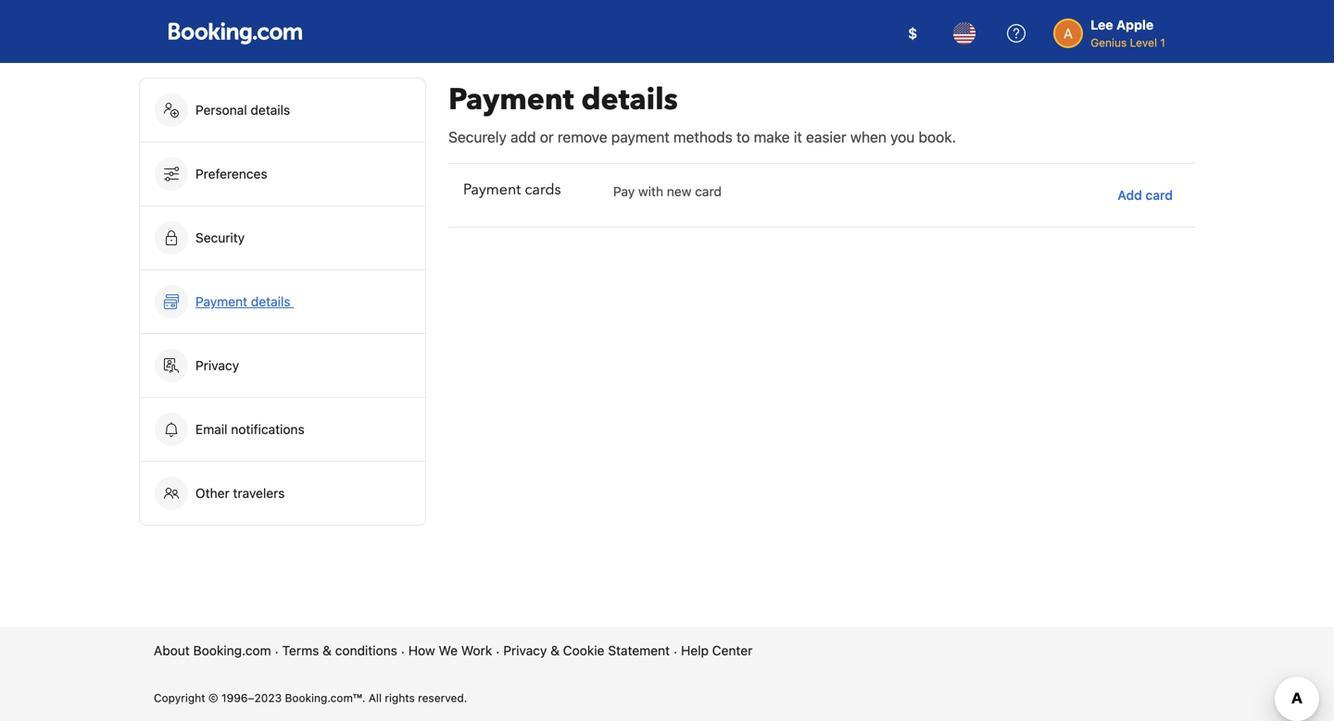 Task type: describe. For each thing, give the bounding box(es) containing it.
terms
[[282, 644, 319, 659]]

genius
[[1091, 36, 1127, 49]]

statement
[[608, 644, 670, 659]]

$
[[908, 25, 918, 42]]

reserved.
[[418, 692, 467, 705]]

methods
[[674, 128, 733, 146]]

add card button
[[1110, 179, 1181, 212]]

1
[[1161, 36, 1166, 49]]

pay
[[613, 184, 635, 199]]

make
[[754, 128, 790, 146]]

0 horizontal spatial card
[[695, 184, 722, 199]]

pay with new card
[[613, 184, 722, 199]]

terms & conditions link
[[282, 642, 397, 661]]

lee
[[1091, 17, 1113, 32]]

preferences link
[[140, 143, 425, 206]]

rights
[[385, 692, 415, 705]]

personal details
[[196, 102, 290, 118]]

terms & conditions
[[282, 644, 397, 659]]

cards
[[525, 180, 561, 200]]

payment
[[611, 128, 670, 146]]

other travelers link
[[140, 462, 425, 525]]

payment details securely add or remove payment methods to make it easier when you book.
[[449, 80, 956, 146]]

payment for payment details securely add or remove payment methods to make it easier when you book.
[[449, 80, 574, 120]]

travelers
[[233, 486, 285, 501]]

card inside add card dropdown button
[[1146, 188, 1173, 203]]

other travelers
[[196, 486, 285, 501]]

email
[[196, 422, 227, 437]]

payment details link
[[140, 271, 425, 334]]

notifications
[[231, 422, 305, 437]]

to
[[737, 128, 750, 146]]

conditions
[[335, 644, 397, 659]]

new
[[667, 184, 692, 199]]

add
[[511, 128, 536, 146]]

book.
[[919, 128, 956, 146]]

$ button
[[891, 11, 935, 56]]

apple
[[1117, 17, 1154, 32]]

©
[[208, 692, 218, 705]]



Task type: locate. For each thing, give the bounding box(es) containing it.
payment details
[[196, 294, 294, 310]]

details up payment
[[581, 80, 678, 120]]

other
[[196, 486, 230, 501]]

card right add
[[1146, 188, 1173, 203]]

email notifications link
[[140, 398, 425, 461]]

payment down "security"
[[196, 294, 247, 310]]

details inside personal details link
[[251, 102, 290, 118]]

0 vertical spatial privacy
[[196, 358, 239, 373]]

privacy & cookie statement
[[503, 644, 670, 659]]

2 & from the left
[[551, 644, 560, 659]]

1 horizontal spatial &
[[551, 644, 560, 659]]

copyright © 1996–2023 booking.com™. all rights reserved.
[[154, 692, 467, 705]]

0 horizontal spatial privacy
[[196, 358, 239, 373]]

privacy
[[196, 358, 239, 373], [503, 644, 547, 659]]

about
[[154, 644, 190, 659]]

level
[[1130, 36, 1157, 49]]

1 vertical spatial privacy
[[503, 644, 547, 659]]

privacy right work
[[503, 644, 547, 659]]

1 horizontal spatial card
[[1146, 188, 1173, 203]]

& for terms
[[323, 644, 332, 659]]

1 & from the left
[[323, 644, 332, 659]]

payment left the cards at the left top of page
[[463, 180, 521, 200]]

0 vertical spatial payment
[[449, 80, 574, 120]]

securely
[[449, 128, 507, 146]]

personal details link
[[140, 79, 425, 142]]

or
[[540, 128, 554, 146]]

it
[[794, 128, 802, 146]]

lee apple genius level 1
[[1091, 17, 1166, 49]]

payment inside payment details securely add or remove payment methods to make it easier when you book.
[[449, 80, 574, 120]]

1996–2023
[[222, 692, 282, 705]]

help center link
[[681, 642, 753, 661]]

how we work link
[[409, 642, 492, 661]]

when
[[851, 128, 887, 146]]

details down security link
[[251, 294, 291, 310]]

privacy for privacy & cookie statement
[[503, 644, 547, 659]]

copyright
[[154, 692, 205, 705]]

0 horizontal spatial &
[[323, 644, 332, 659]]

payment for payment cards
[[463, 180, 521, 200]]

easier
[[806, 128, 847, 146]]

all
[[369, 692, 382, 705]]

work
[[461, 644, 492, 659]]

help center
[[681, 644, 753, 659]]

payment
[[449, 80, 574, 120], [463, 180, 521, 200], [196, 294, 247, 310]]

details inside payment details link
[[251, 294, 291, 310]]

how we work
[[409, 644, 492, 659]]

we
[[439, 644, 458, 659]]

1 vertical spatial payment
[[463, 180, 521, 200]]

add card
[[1118, 188, 1173, 203]]

security link
[[140, 207, 425, 270]]

payment up add
[[449, 80, 574, 120]]

how
[[409, 644, 435, 659]]

booking.com
[[193, 644, 271, 659]]

preferences
[[196, 166, 267, 182]]

about booking.com link
[[154, 642, 271, 661]]

with
[[638, 184, 664, 199]]

details inside payment details securely add or remove payment methods to make it easier when you book.
[[581, 80, 678, 120]]

privacy link
[[140, 335, 425, 398]]

card
[[695, 184, 722, 199], [1146, 188, 1173, 203]]

about booking.com
[[154, 644, 271, 659]]

details for payment details securely add or remove payment methods to make it easier when you book.
[[581, 80, 678, 120]]

you
[[891, 128, 915, 146]]

details right personal
[[251, 102, 290, 118]]

1 horizontal spatial privacy
[[503, 644, 547, 659]]

booking.com™.
[[285, 692, 366, 705]]

help
[[681, 644, 709, 659]]

payment cards
[[463, 180, 561, 200]]

add
[[1118, 188, 1142, 203]]

2 vertical spatial payment
[[196, 294, 247, 310]]

personal
[[196, 102, 247, 118]]

remove
[[558, 128, 608, 146]]

card right new
[[695, 184, 722, 199]]

& for privacy
[[551, 644, 560, 659]]

& right terms
[[323, 644, 332, 659]]

cookie
[[563, 644, 605, 659]]

details for personal details
[[251, 102, 290, 118]]

security
[[196, 230, 245, 246]]

email notifications
[[196, 422, 305, 437]]

details
[[581, 80, 678, 120], [251, 102, 290, 118], [251, 294, 291, 310]]

payment for payment details
[[196, 294, 247, 310]]

privacy & cookie statement link
[[503, 642, 670, 661]]

privacy for privacy
[[196, 358, 239, 373]]

center
[[712, 644, 753, 659]]

& left cookie
[[551, 644, 560, 659]]

privacy up email
[[196, 358, 239, 373]]

details for payment details
[[251, 294, 291, 310]]

&
[[323, 644, 332, 659], [551, 644, 560, 659]]



Task type: vqa. For each thing, say whether or not it's contained in the screenshot.
Statement
yes



